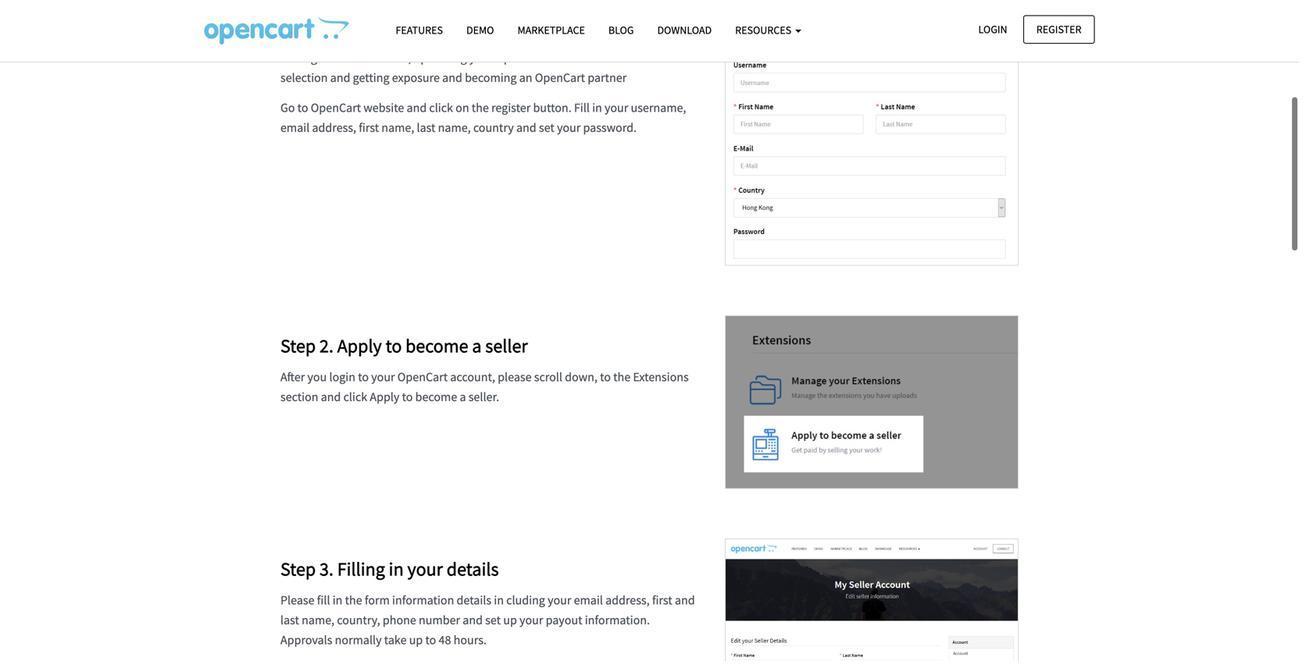 Task type: vqa. For each thing, say whether or not it's contained in the screenshot.
the bottommost paypal image
no



Task type: locate. For each thing, give the bounding box(es) containing it.
0 vertical spatial the
[[472, 100, 489, 115]]

first
[[359, 120, 379, 135], [652, 593, 672, 608]]

last down please
[[280, 613, 299, 628]]

0 vertical spatial click
[[429, 100, 453, 115]]

button.
[[533, 100, 572, 115]]

1 vertical spatial a
[[460, 389, 466, 405]]

click inside after you login to your opencart account, please scroll down, to the extensions section and click apply to become a seller.
[[343, 389, 367, 405]]

details up please fill in the form information details in cluding your email address, first and last name, country, phone number and set up your payout information. approvals normally take up to 48 hours.
[[447, 558, 499, 581]]

seller
[[485, 334, 528, 358]]

seller.
[[469, 389, 499, 405]]

your
[[469, 50, 493, 66], [605, 100, 628, 115], [557, 120, 581, 135], [371, 369, 395, 385], [407, 558, 443, 581], [548, 593, 571, 608], [520, 613, 543, 628]]

1 horizontal spatial first
[[652, 593, 672, 608]]

a inside after you login to your opencart account, please scroll down, to the extensions section and click apply to become a seller.
[[460, 389, 466, 405]]

1 vertical spatial set
[[485, 613, 501, 628]]

be
[[509, 30, 523, 46]]

downloading
[[632, 30, 701, 46]]

the up 'country,' at the bottom
[[345, 593, 362, 608]]

your down cluding
[[520, 613, 543, 628]]

2 horizontal spatial the
[[613, 369, 631, 385]]

1 vertical spatial apply
[[370, 389, 400, 405]]

opencart down selection
[[311, 100, 361, 115]]

become up account,
[[406, 334, 468, 358]]

1 vertical spatial up
[[409, 633, 423, 648]]

0 horizontal spatial you
[[307, 369, 327, 385]]

set down the "button."
[[539, 120, 554, 135]]

opencart - my seller account image
[[725, 539, 1019, 662]]

1 vertical spatial click
[[343, 389, 367, 405]]

step
[[280, 334, 316, 358], [280, 558, 316, 581]]

details up number
[[457, 593, 491, 608]]

0 horizontal spatial email
[[280, 120, 310, 135]]

our down "registering"
[[320, 50, 337, 66]]

click down login
[[343, 389, 367, 405]]

address,
[[312, 120, 356, 135], [606, 593, 650, 608]]

1 step from the top
[[280, 334, 316, 358]]

modules,
[[363, 50, 411, 66]]

you left will
[[467, 30, 486, 46]]

1 horizontal spatial set
[[539, 120, 554, 135]]

a
[[472, 334, 482, 358], [460, 389, 466, 405]]

1 vertical spatial step
[[280, 558, 316, 581]]

0 horizontal spatial first
[[359, 120, 379, 135]]

the left extensions
[[613, 369, 631, 385]]

information.
[[585, 613, 650, 628]]

opencart down be on the left top
[[495, 50, 546, 66]]

you right after
[[307, 369, 327, 385]]

account,
[[450, 369, 495, 385]]

down,
[[565, 369, 598, 385]]

opencart inside after you login to your opencart account, please scroll down, to the extensions section and click apply to become a seller.
[[397, 369, 448, 385]]

1 vertical spatial you
[[307, 369, 327, 385]]

name,
[[381, 120, 414, 135], [438, 120, 471, 135], [302, 613, 334, 628]]

showcase
[[603, 50, 656, 66]]

to left get
[[550, 30, 561, 46]]

to up showcase
[[619, 30, 630, 46]]

by
[[280, 30, 293, 46]]

how to be a seller of opencart? image
[[204, 16, 349, 45]]

2 step from the top
[[280, 558, 316, 581]]

an
[[354, 30, 367, 46], [519, 70, 532, 86]]

free
[[340, 50, 360, 66]]

click inside go to opencart website and click on the register button. fill in your username, email address, first name, last name, country and set your password.
[[429, 100, 453, 115]]

address, up information.
[[606, 593, 650, 608]]

up down cluding
[[503, 613, 517, 628]]

0 vertical spatial last
[[417, 120, 435, 135]]

1 horizontal spatial last
[[417, 120, 435, 135]]

step 3. filling in your details
[[280, 558, 499, 581]]

the inside after you login to your opencart account, please scroll down, to the extensions section and click apply to become a seller.
[[613, 369, 631, 385]]

name, down fill
[[302, 613, 334, 628]]

demo
[[466, 23, 494, 37]]

our down access
[[583, 50, 601, 66]]

2.
[[320, 334, 334, 358]]

1 horizontal spatial address,
[[606, 593, 650, 608]]

features
[[396, 23, 443, 37]]

0 vertical spatial you
[[467, 30, 486, 46]]

username,
[[631, 100, 686, 115]]

0 horizontal spatial a
[[460, 389, 466, 405]]

your down "step 2. apply to become a seller"
[[371, 369, 395, 385]]

1 vertical spatial address,
[[606, 593, 650, 608]]

1 horizontal spatial you
[[467, 30, 486, 46]]

to right "site"
[[569, 50, 580, 66]]

please
[[498, 369, 532, 385]]

1 horizontal spatial click
[[429, 100, 453, 115]]

your up becoming
[[469, 50, 493, 66]]

on
[[456, 100, 469, 115]]

last down the exposure
[[417, 120, 435, 135]]

a left seller.
[[460, 389, 466, 405]]

to
[[550, 30, 561, 46], [619, 30, 630, 46], [569, 50, 580, 66], [297, 100, 308, 115], [386, 334, 402, 358], [358, 369, 369, 385], [600, 369, 611, 385], [402, 389, 413, 405], [425, 633, 436, 648]]

1 vertical spatial become
[[415, 389, 457, 405]]

opencart - create an opencart account image
[[725, 0, 1019, 266]]

to inside please fill in the form information details in cluding your email address, first and last name, country, phone number and set up your payout information. approvals normally take up to 48 hours.
[[425, 633, 436, 648]]

opencart down "step 2. apply to become a seller"
[[397, 369, 448, 385]]

up right take
[[409, 633, 423, 648]]

step for step 2. apply to become a seller
[[280, 334, 316, 358]]

a left the seller
[[472, 334, 482, 358]]

apply right 2.
[[337, 334, 382, 358]]

apply inside after you login to your opencart account, please scroll down, to the extensions section and click apply to become a seller.
[[370, 389, 400, 405]]

register
[[491, 100, 531, 115]]

please
[[280, 593, 314, 608]]

website
[[364, 100, 404, 115]]

opencart
[[370, 30, 420, 46], [495, 50, 546, 66], [535, 70, 585, 86], [311, 100, 361, 115], [397, 369, 448, 385]]

uploading
[[414, 50, 467, 66]]

1 vertical spatial an
[[519, 70, 532, 86]]

0 vertical spatial first
[[359, 120, 379, 135]]

0 vertical spatial address,
[[312, 120, 356, 135]]

details
[[447, 558, 499, 581], [457, 593, 491, 608]]

1 vertical spatial first
[[652, 593, 672, 608]]

0 horizontal spatial the
[[345, 593, 362, 608]]

exposure
[[392, 70, 440, 86]]

click
[[429, 100, 453, 115], [343, 389, 367, 405]]

the
[[472, 100, 489, 115], [613, 369, 631, 385], [345, 593, 362, 608]]

become
[[406, 334, 468, 358], [415, 389, 457, 405]]

0 horizontal spatial our
[[320, 50, 337, 66]]

our
[[320, 50, 337, 66], [583, 50, 601, 66]]

email down go
[[280, 120, 310, 135]]

click left on
[[429, 100, 453, 115]]

0 horizontal spatial click
[[343, 389, 367, 405]]

0 vertical spatial email
[[280, 120, 310, 135]]

0 vertical spatial up
[[503, 613, 517, 628]]

step left 3.
[[280, 558, 316, 581]]

to left the 48
[[425, 633, 436, 648]]

0 horizontal spatial set
[[485, 613, 501, 628]]

last
[[417, 120, 435, 135], [280, 613, 299, 628]]

email
[[280, 120, 310, 135], [574, 593, 603, 608]]

you
[[467, 30, 486, 46], [307, 369, 327, 385]]

set up the hours.
[[485, 613, 501, 628]]

go to opencart website and click on the register button. fill in your username, email address, first name, last name, country and set your password.
[[280, 100, 686, 135]]

become down account,
[[415, 389, 457, 405]]

login link
[[965, 15, 1021, 44]]

opencart up "modules,"
[[370, 30, 420, 46]]

take
[[384, 633, 407, 648]]

0 vertical spatial set
[[539, 120, 554, 135]]

1 vertical spatial last
[[280, 613, 299, 628]]

the right on
[[472, 100, 489, 115]]

2 vertical spatial the
[[345, 593, 362, 608]]

account
[[422, 30, 464, 46]]

demo link
[[455, 16, 506, 44]]

your inside by registering an opencart account you will be able to get access to downloading among our free modules, uploading your opencart site to our showcase selection and getting exposure and becoming an opencart partner
[[469, 50, 493, 66]]

to right go
[[297, 100, 308, 115]]

1 vertical spatial the
[[613, 369, 631, 385]]

your up password.
[[605, 100, 628, 115]]

1 horizontal spatial the
[[472, 100, 489, 115]]

0 horizontal spatial up
[[409, 633, 423, 648]]

0 horizontal spatial name,
[[302, 613, 334, 628]]

0 horizontal spatial an
[[354, 30, 367, 46]]

payout
[[546, 613, 582, 628]]

blog
[[608, 23, 634, 37]]

up
[[503, 613, 517, 628], [409, 633, 423, 648]]

details inside please fill in the form information details in cluding your email address, first and last name, country, phone number and set up your payout information. approvals normally take up to 48 hours.
[[457, 593, 491, 608]]

2 horizontal spatial name,
[[438, 120, 471, 135]]

1 vertical spatial details
[[457, 593, 491, 608]]

login
[[329, 369, 355, 385]]

1 vertical spatial email
[[574, 593, 603, 608]]

and inside after you login to your opencart account, please scroll down, to the extensions section and click apply to become a seller.
[[321, 389, 341, 405]]

set
[[539, 120, 554, 135], [485, 613, 501, 628]]

download link
[[646, 16, 724, 44]]

1 horizontal spatial a
[[472, 334, 482, 358]]

1 horizontal spatial our
[[583, 50, 601, 66]]

0 horizontal spatial last
[[280, 613, 299, 628]]

an up 'free'
[[354, 30, 367, 46]]

apply
[[337, 334, 382, 358], [370, 389, 400, 405]]

in
[[592, 100, 602, 115], [389, 558, 404, 581], [333, 593, 343, 608], [494, 593, 504, 608]]

features link
[[384, 16, 455, 44]]

name, down website
[[381, 120, 414, 135]]

name, down on
[[438, 120, 471, 135]]

fill
[[317, 593, 330, 608]]

approvals
[[280, 633, 332, 648]]

1 horizontal spatial email
[[574, 593, 603, 608]]

access
[[582, 30, 616, 46]]

in inside go to opencart website and click on the register button. fill in your username, email address, first name, last name, country and set your password.
[[592, 100, 602, 115]]

0 horizontal spatial address,
[[312, 120, 356, 135]]

0 vertical spatial a
[[472, 334, 482, 358]]

to down "step 2. apply to become a seller"
[[402, 389, 413, 405]]

48
[[439, 633, 451, 648]]

and
[[330, 70, 350, 86], [442, 70, 462, 86], [407, 100, 427, 115], [516, 120, 536, 135], [321, 389, 341, 405], [675, 593, 695, 608], [463, 613, 483, 628]]

step left 2.
[[280, 334, 316, 358]]

marketplace
[[518, 23, 585, 37]]

partner
[[588, 70, 627, 86]]

apply down "step 2. apply to become a seller"
[[370, 389, 400, 405]]

set inside please fill in the form information details in cluding your email address, first and last name, country, phone number and set up your payout information. approvals normally take up to 48 hours.
[[485, 613, 501, 628]]

0 vertical spatial step
[[280, 334, 316, 358]]

address, down selection
[[312, 120, 356, 135]]

1 horizontal spatial an
[[519, 70, 532, 86]]

email up payout
[[574, 593, 603, 608]]

an up register
[[519, 70, 532, 86]]



Task type: describe. For each thing, give the bounding box(es) containing it.
selection
[[280, 70, 328, 86]]

will
[[488, 30, 507, 46]]

your up information
[[407, 558, 443, 581]]

0 vertical spatial details
[[447, 558, 499, 581]]

address, inside please fill in the form information details in cluding your email address, first and last name, country, phone number and set up your payout information. approvals normally take up to 48 hours.
[[606, 593, 650, 608]]

download
[[657, 23, 712, 37]]

opencart - apply to become a seller image
[[725, 316, 1019, 489]]

after
[[280, 369, 305, 385]]

number
[[419, 613, 460, 628]]

to right down,
[[600, 369, 611, 385]]

resources
[[735, 23, 794, 37]]

get
[[563, 30, 580, 46]]

email inside go to opencart website and click on the register button. fill in your username, email address, first name, last name, country and set your password.
[[280, 120, 310, 135]]

to right login
[[358, 369, 369, 385]]

extensions
[[633, 369, 689, 385]]

opencart inside go to opencart website and click on the register button. fill in your username, email address, first name, last name, country and set your password.
[[311, 100, 361, 115]]

you inside by registering an opencart account you will be able to get access to downloading among our free modules, uploading your opencart site to our showcase selection and getting exposure and becoming an opencart partner
[[467, 30, 486, 46]]

step 2. apply to become a seller
[[280, 334, 528, 358]]

country,
[[337, 613, 380, 628]]

0 vertical spatial an
[[354, 30, 367, 46]]

login
[[978, 22, 1007, 36]]

password.
[[583, 120, 637, 135]]

0 vertical spatial become
[[406, 334, 468, 358]]

step for step 3. filling in your details
[[280, 558, 316, 581]]

to inside go to opencart website and click on the register button. fill in your username, email address, first name, last name, country and set your password.
[[297, 100, 308, 115]]

2 our from the left
[[583, 50, 601, 66]]

1 our from the left
[[320, 50, 337, 66]]

register link
[[1023, 15, 1095, 44]]

normally
[[335, 633, 382, 648]]

getting
[[353, 70, 389, 86]]

scroll
[[534, 369, 562, 385]]

please fill in the form information details in cluding your email address, first and last name, country, phone number and set up your payout information. approvals normally take up to 48 hours.
[[280, 593, 695, 648]]

country
[[473, 120, 514, 135]]

filling
[[337, 558, 385, 581]]

by registering an opencart account you will be able to get access to downloading among our free modules, uploading your opencart site to our showcase selection and getting exposure and becoming an opencart partner
[[280, 30, 701, 86]]

the inside go to opencart website and click on the register button. fill in your username, email address, first name, last name, country and set your password.
[[472, 100, 489, 115]]

your up payout
[[548, 593, 571, 608]]

after you login to your opencart account, please scroll down, to the extensions section and click apply to become a seller.
[[280, 369, 689, 405]]

become inside after you login to your opencart account, please scroll down, to the extensions section and click apply to become a seller.
[[415, 389, 457, 405]]

registering
[[296, 30, 351, 46]]

register
[[1037, 22, 1082, 36]]

you inside after you login to your opencart account, please scroll down, to the extensions section and click apply to become a seller.
[[307, 369, 327, 385]]

last inside please fill in the form information details in cluding your email address, first and last name, country, phone number and set up your payout information. approvals normally take up to 48 hours.
[[280, 613, 299, 628]]

1 horizontal spatial up
[[503, 613, 517, 628]]

blog link
[[597, 16, 646, 44]]

to right 2.
[[386, 334, 402, 358]]

first inside go to opencart website and click on the register button. fill in your username, email address, first name, last name, country and set your password.
[[359, 120, 379, 135]]

fill
[[574, 100, 590, 115]]

marketplace link
[[506, 16, 597, 44]]

email inside please fill in the form information details in cluding your email address, first and last name, country, phone number and set up your payout information. approvals normally take up to 48 hours.
[[574, 593, 603, 608]]

3.
[[320, 558, 334, 581]]

cluding
[[506, 593, 545, 608]]

go
[[280, 100, 295, 115]]

opencart down "site"
[[535, 70, 585, 86]]

your inside after you login to your opencart account, please scroll down, to the extensions section and click apply to become a seller.
[[371, 369, 395, 385]]

among
[[280, 50, 317, 66]]

becoming
[[465, 70, 517, 86]]

hours.
[[454, 633, 487, 648]]

resources link
[[724, 16, 813, 44]]

address, inside go to opencart website and click on the register button. fill in your username, email address, first name, last name, country and set your password.
[[312, 120, 356, 135]]

form
[[365, 593, 390, 608]]

1 horizontal spatial name,
[[381, 120, 414, 135]]

name, inside please fill in the form information details in cluding your email address, first and last name, country, phone number and set up your payout information. approvals normally take up to 48 hours.
[[302, 613, 334, 628]]

0 vertical spatial apply
[[337, 334, 382, 358]]

first inside please fill in the form information details in cluding your email address, first and last name, country, phone number and set up your payout information. approvals normally take up to 48 hours.
[[652, 593, 672, 608]]

set inside go to opencart website and click on the register button. fill in your username, email address, first name, last name, country and set your password.
[[539, 120, 554, 135]]

information
[[392, 593, 454, 608]]

the inside please fill in the form information details in cluding your email address, first and last name, country, phone number and set up your payout information. approvals normally take up to 48 hours.
[[345, 593, 362, 608]]

your down fill
[[557, 120, 581, 135]]

phone
[[383, 613, 416, 628]]

site
[[548, 50, 567, 66]]

section
[[280, 389, 318, 405]]

last inside go to opencart website and click on the register button. fill in your username, email address, first name, last name, country and set your password.
[[417, 120, 435, 135]]

able
[[525, 30, 548, 46]]



